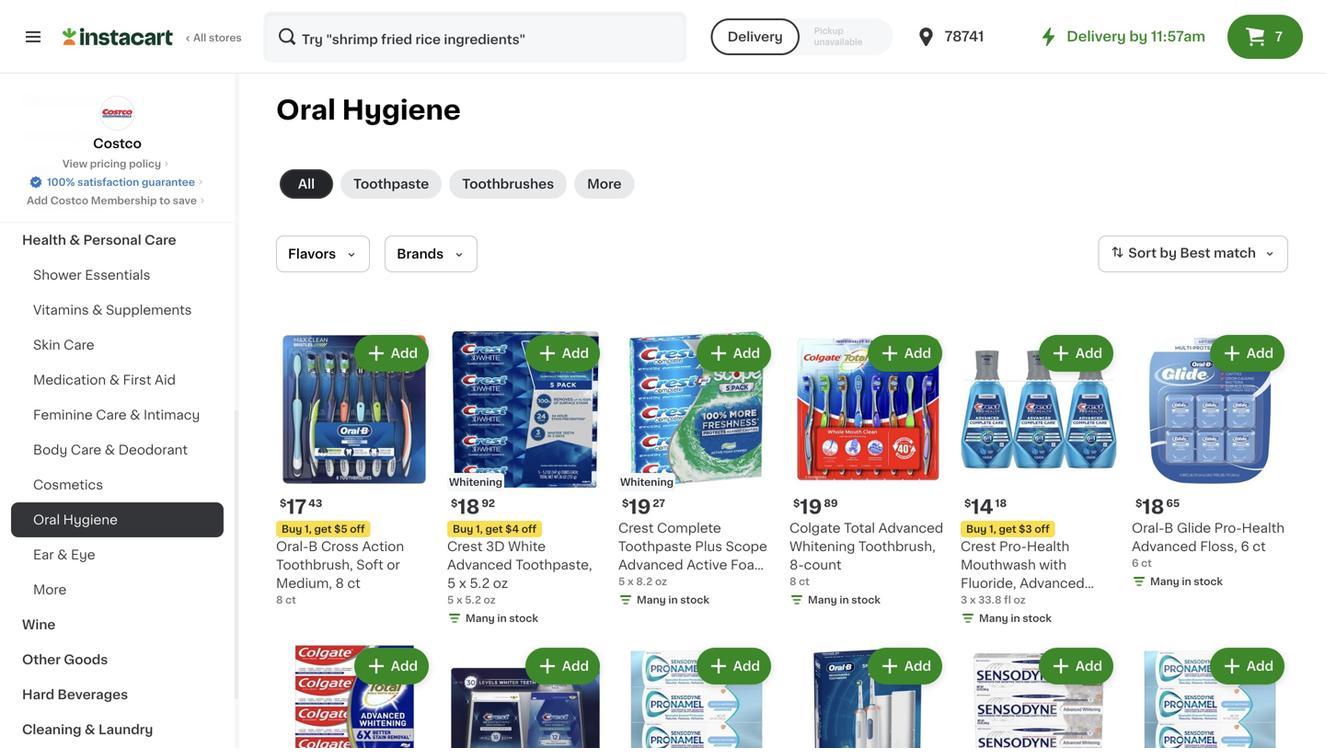 Task type: vqa. For each thing, say whether or not it's contained in the screenshot.
The Artichokes
no



Task type: locate. For each thing, give the bounding box(es) containing it.
toothbrush, inside colgate total advanced whitening toothbrush, 8-count 8 ct
[[859, 540, 936, 553]]

crest inside crest 3d white advanced toothpaste, 5 x 5.2 oz 5 x 5.2 oz
[[447, 540, 483, 553]]

2 horizontal spatial health
[[1243, 522, 1285, 535]]

$ inside $ 18 65
[[1136, 499, 1143, 509]]

ct down 8-
[[799, 577, 810, 587]]

1 get from the left
[[314, 524, 332, 534]]

foam,
[[731, 559, 771, 572]]

0 vertical spatial goods
[[64, 199, 108, 212]]

cosmetics
[[33, 479, 103, 492]]

goods up beverages
[[64, 654, 108, 667]]

1 horizontal spatial oral
[[276, 97, 336, 123]]

1 vertical spatial more
[[33, 584, 67, 597]]

1 horizontal spatial 1,
[[476, 524, 483, 534]]

& down shower essentials
[[92, 304, 103, 317]]

in
[[1183, 577, 1192, 587], [669, 595, 678, 605], [840, 595, 849, 605], [498, 614, 507, 624], [1011, 614, 1021, 624]]

& right beer
[[56, 129, 67, 142]]

& for first
[[109, 374, 120, 387]]

oral hygiene link
[[11, 503, 224, 538]]

electronics
[[22, 94, 97, 107]]

1 vertical spatial oz,
[[961, 614, 980, 627]]

goods down satisfaction
[[64, 199, 108, 212]]

care down to
[[145, 234, 176, 247]]

care
[[145, 234, 176, 247], [64, 339, 94, 352], [96, 409, 127, 422], [71, 444, 101, 457]]

1 horizontal spatial by
[[1161, 247, 1178, 260]]

ct down medium,
[[286, 595, 296, 605]]

satisfaction
[[77, 177, 139, 187]]

stock down floss, in the bottom of the page
[[1194, 577, 1224, 587]]

$ 17 43
[[280, 498, 323, 517]]

0 horizontal spatial toothpaste
[[354, 178, 429, 191]]

$ inside $ 18 92
[[451, 499, 458, 509]]

stock for $ 19 27
[[681, 595, 710, 605]]

0 horizontal spatial off
[[350, 524, 365, 534]]

1 goods from the top
[[64, 199, 108, 212]]

1 vertical spatial goods
[[64, 654, 108, 667]]

2 horizontal spatial 1,
[[990, 524, 997, 534]]

5.2
[[470, 577, 490, 590], [465, 595, 481, 605]]

liquor
[[22, 164, 65, 177]]

by for delivery
[[1130, 30, 1148, 43]]

oral up all link
[[276, 97, 336, 123]]

advanced up '5 x 8.2 oz'
[[619, 559, 684, 572]]

body care & deodorant
[[33, 444, 188, 457]]

floral link
[[11, 48, 224, 83]]

5 $ from the left
[[965, 499, 972, 509]]

& right ear
[[57, 549, 68, 562]]

health inside oral-b glide pro-health advanced floss, 6 ct 6 ct
[[1243, 522, 1285, 535]]

by inside "field"
[[1161, 247, 1178, 260]]

0 vertical spatial 6
[[1241, 540, 1250, 553]]

0 horizontal spatial crest
[[447, 540, 483, 553]]

1 vertical spatial costco
[[50, 196, 88, 206]]

2 $ from the left
[[451, 499, 458, 509]]

care right skin
[[64, 339, 94, 352]]

medication
[[33, 374, 106, 387]]

all for all
[[298, 178, 315, 191]]

all inside all link
[[298, 178, 315, 191]]

8 down 8-
[[790, 577, 797, 587]]

33.8 right "care,"
[[1066, 596, 1095, 609]]

2 horizontal spatial off
[[1035, 524, 1050, 534]]

beer & cider link
[[11, 118, 224, 153]]

many in stock down striped,
[[637, 595, 710, 605]]

advanced right total
[[879, 522, 944, 535]]

18 left 65
[[1143, 498, 1165, 517]]

0 vertical spatial oral-
[[1133, 522, 1165, 535]]

$ inside $ 14 18
[[965, 499, 972, 509]]

health
[[22, 234, 66, 247], [1243, 522, 1285, 535], [1027, 540, 1070, 553]]

1 $ from the left
[[280, 499, 287, 509]]

0 horizontal spatial buy
[[282, 524, 302, 534]]

cleaning & laundry link
[[11, 713, 224, 748]]

oz, down 3 x 33.8 fl oz
[[961, 614, 980, 627]]

crest for crest complete toothpaste plus scope advanced active foam, striped, 8.2 oz, 5 ct
[[619, 522, 654, 535]]

78741
[[945, 30, 985, 43]]

6 $ from the left
[[1136, 499, 1143, 509]]

all stores
[[193, 33, 242, 43]]

fl right "care,"
[[1098, 596, 1107, 609]]

off right $4
[[522, 524, 537, 534]]

add costco membership to save
[[27, 196, 197, 206]]

2 horizontal spatial crest
[[961, 540, 997, 553]]

more
[[588, 178, 622, 191], [33, 584, 67, 597]]

ct inside colgate total advanced whitening toothbrush, 8-count 8 ct
[[799, 577, 810, 587]]

oral- down $ 18 65
[[1133, 522, 1165, 535]]

ct
[[1253, 540, 1267, 553], [1142, 558, 1153, 569], [799, 577, 810, 587], [348, 577, 361, 590], [730, 577, 744, 590], [286, 595, 296, 605], [995, 614, 1008, 627]]

2 get from the left
[[486, 524, 503, 534]]

essentials
[[85, 269, 151, 282]]

0 horizontal spatial 6
[[1133, 558, 1139, 569]]

& for supplements
[[92, 304, 103, 317]]

oral- for glide
[[1133, 522, 1165, 535]]

1 vertical spatial oral
[[33, 514, 60, 527]]

1 vertical spatial b
[[309, 540, 318, 553]]

whitening up 27
[[621, 477, 674, 488]]

many in stock for $ 18 65
[[1151, 577, 1224, 587]]

health & personal care
[[22, 234, 176, 247]]

hygiene up 'eye'
[[63, 514, 118, 527]]

0 vertical spatial hygiene
[[342, 97, 461, 123]]

b for glide
[[1165, 522, 1174, 535]]

toothbrush, inside oral-b cross action toothbrush, soft or medium, 8 ct 8 ct
[[276, 559, 353, 572]]

many for $ 18 65
[[1151, 577, 1180, 587]]

care inside body care & deodorant link
[[71, 444, 101, 457]]

active
[[687, 559, 728, 572]]

health up with
[[1027, 540, 1070, 553]]

3
[[961, 595, 968, 605], [983, 614, 992, 627]]

1 horizontal spatial complete
[[961, 596, 1025, 609]]

1 vertical spatial 6
[[1133, 558, 1139, 569]]

1 horizontal spatial more
[[588, 178, 622, 191]]

18 right 14 at the right
[[996, 499, 1007, 509]]

1 horizontal spatial 19
[[800, 498, 823, 517]]

1 horizontal spatial oral-
[[1133, 522, 1165, 535]]

1 off from the left
[[350, 524, 365, 534]]

0 vertical spatial health
[[22, 234, 66, 247]]

get left $3
[[999, 524, 1017, 534]]

$4
[[506, 524, 519, 534]]

0 horizontal spatial oz,
[[697, 577, 715, 590]]

1 horizontal spatial b
[[1165, 522, 1174, 535]]

oral up ear
[[33, 514, 60, 527]]

2 horizontal spatial 8
[[790, 577, 797, 587]]

0 horizontal spatial 19
[[629, 498, 651, 517]]

care right 'body'
[[71, 444, 101, 457]]

1 vertical spatial complete
[[961, 596, 1025, 609]]

0 vertical spatial all
[[193, 33, 206, 43]]

2 horizontal spatial 18
[[1143, 498, 1165, 517]]

19
[[629, 498, 651, 517], [800, 498, 823, 517]]

beer & cider
[[22, 129, 107, 142]]

2 1, from the left
[[476, 524, 483, 534]]

product group containing 17
[[276, 331, 433, 608]]

in down count
[[840, 595, 849, 605]]

all up flavors
[[298, 178, 315, 191]]

crest for crest pro-health mouthwash with fluoride, advanced complete care, 33.8 fl oz, 3 ct
[[961, 540, 997, 553]]

many in stock down crest 3d white advanced toothpaste, 5 x 5.2 oz 5 x 5.2 oz
[[466, 614, 539, 624]]

hard
[[22, 689, 54, 702]]

get left the $5
[[314, 524, 332, 534]]

0 horizontal spatial whitening
[[449, 477, 503, 488]]

$ up colgate
[[794, 499, 800, 509]]

0 horizontal spatial toothbrush,
[[276, 559, 353, 572]]

0 horizontal spatial all
[[193, 33, 206, 43]]

advanced inside crest pro-health mouthwash with fluoride, advanced complete care, 33.8 fl oz, 3 ct
[[1020, 577, 1085, 590]]

& down first
[[130, 409, 140, 422]]

3 off from the left
[[1035, 524, 1050, 534]]

& for eye
[[57, 549, 68, 562]]

buy down 14 at the right
[[967, 524, 987, 534]]

1 horizontal spatial delivery
[[1067, 30, 1127, 43]]

2 off from the left
[[522, 524, 537, 534]]

$ for $ 18 65
[[1136, 499, 1143, 509]]

1 horizontal spatial 3
[[983, 614, 992, 627]]

in down 3 x 33.8 fl oz
[[1011, 614, 1021, 624]]

care inside skin care link
[[64, 339, 94, 352]]

& down beverages
[[85, 724, 95, 737]]

1 horizontal spatial pro-
[[1215, 522, 1243, 535]]

0 horizontal spatial pro-
[[1000, 540, 1027, 553]]

buy 1, get $3 off
[[967, 524, 1050, 534]]

off right $3
[[1035, 524, 1050, 534]]

1 horizontal spatial 18
[[996, 499, 1007, 509]]

$ for $ 17 43
[[280, 499, 287, 509]]

care for feminine
[[96, 409, 127, 422]]

pricing
[[90, 159, 127, 169]]

1 vertical spatial toothbrush,
[[276, 559, 353, 572]]

pro- inside oral-b glide pro-health advanced floss, 6 ct 6 ct
[[1215, 522, 1243, 535]]

$ left 65
[[1136, 499, 1143, 509]]

ct down 3 x 33.8 fl oz
[[995, 614, 1008, 627]]

many in stock for $ 19 27
[[637, 595, 710, 605]]

0 horizontal spatial 33.8
[[979, 595, 1002, 605]]

instacart logo image
[[63, 26, 173, 48]]

1 19 from the left
[[629, 498, 651, 517]]

1 vertical spatial health
[[1243, 522, 1285, 535]]

1 horizontal spatial 8
[[336, 577, 344, 590]]

4 $ from the left
[[794, 499, 800, 509]]

Search field
[[265, 13, 686, 61]]

oral- inside oral-b glide pro-health advanced floss, 6 ct 6 ct
[[1133, 522, 1165, 535]]

cider
[[70, 129, 107, 142]]

1 horizontal spatial all
[[298, 178, 315, 191]]

flavors
[[288, 248, 336, 261]]

8.2 inside crest complete toothpaste plus scope advanced active foam, striped, 8.2 oz, 5 ct
[[673, 577, 693, 590]]

1, down $ 14 18
[[990, 524, 997, 534]]

off for 18
[[522, 524, 537, 534]]

product group containing 14
[[961, 331, 1118, 630]]

health inside crest pro-health mouthwash with fluoride, advanced complete care, 33.8 fl oz, 3 ct
[[1027, 540, 1070, 553]]

hygiene inside "link"
[[63, 514, 118, 527]]

3 down 3 x 33.8 fl oz
[[983, 614, 992, 627]]

advanced down with
[[1020, 577, 1085, 590]]

fl down fluoride,
[[1005, 595, 1012, 605]]

18
[[458, 498, 480, 517], [1143, 498, 1165, 517], [996, 499, 1007, 509]]

oral- for cross
[[276, 540, 309, 553]]

0 horizontal spatial get
[[314, 524, 332, 534]]

19 left 27
[[629, 498, 651, 517]]

whitening up 92 on the bottom of the page
[[449, 477, 503, 488]]

1 vertical spatial oral hygiene
[[33, 514, 118, 527]]

total
[[844, 522, 876, 535]]

0 vertical spatial oz,
[[697, 577, 715, 590]]

$ 14 18
[[965, 498, 1007, 517]]

care inside health & personal care link
[[145, 234, 176, 247]]

wine
[[22, 619, 56, 632]]

None search field
[[263, 11, 687, 63]]

8
[[790, 577, 797, 587], [336, 577, 344, 590], [276, 595, 283, 605]]

toothpaste
[[354, 178, 429, 191], [619, 540, 692, 553]]

0 horizontal spatial b
[[309, 540, 318, 553]]

& left first
[[109, 374, 120, 387]]

oral hygiene inside "link"
[[33, 514, 118, 527]]

all left stores
[[193, 33, 206, 43]]

2 buy from the left
[[453, 524, 474, 534]]

$ for $ 19 89
[[794, 499, 800, 509]]

skin
[[33, 339, 60, 352]]

1, down $ 17 43
[[305, 524, 312, 534]]

2 goods from the top
[[64, 654, 108, 667]]

2 horizontal spatial buy
[[967, 524, 987, 534]]

toothbrush, down total
[[859, 540, 936, 553]]

0 vertical spatial toothpaste
[[354, 178, 429, 191]]

goods
[[64, 199, 108, 212], [64, 654, 108, 667]]

0 vertical spatial more link
[[575, 169, 635, 199]]

oral inside oral hygiene "link"
[[33, 514, 60, 527]]

$ for $ 18 92
[[451, 499, 458, 509]]

1 vertical spatial 3
[[983, 614, 992, 627]]

1 buy from the left
[[282, 524, 302, 534]]

advanced inside colgate total advanced whitening toothbrush, 8-count 8 ct
[[879, 522, 944, 535]]

costco up view pricing policy link
[[93, 137, 142, 150]]

1 horizontal spatial health
[[1027, 540, 1070, 553]]

8.2
[[636, 577, 653, 587], [673, 577, 693, 590]]

guarantee
[[142, 177, 195, 187]]

5.2 down buy 1, get $4 off
[[465, 595, 481, 605]]

8 right medium,
[[336, 577, 344, 590]]

advanced
[[879, 522, 944, 535], [1133, 540, 1198, 553], [447, 559, 513, 572], [619, 559, 684, 572], [1020, 577, 1085, 590]]

0 horizontal spatial oral-
[[276, 540, 309, 553]]

& down paper goods
[[69, 234, 80, 247]]

care up "body care & deodorant"
[[96, 409, 127, 422]]

pro- inside crest pro-health mouthwash with fluoride, advanced complete care, 33.8 fl oz, 3 ct
[[1000, 540, 1027, 553]]

$ inside $ 17 43
[[280, 499, 287, 509]]

delivery inside delivery 'button'
[[728, 30, 783, 43]]

many for $ 19 27
[[637, 595, 666, 605]]

crest inside crest pro-health mouthwash with fluoride, advanced complete care, 33.8 fl oz, 3 ct
[[961, 540, 997, 553]]

1 vertical spatial by
[[1161, 247, 1178, 260]]

get up 3d
[[486, 524, 503, 534]]

6 right floss, in the bottom of the page
[[1241, 540, 1250, 553]]

1 horizontal spatial costco
[[93, 137, 142, 150]]

product group
[[276, 331, 433, 608], [447, 331, 604, 630], [619, 331, 775, 611], [790, 331, 947, 611], [961, 331, 1118, 630], [1133, 331, 1289, 593], [276, 645, 433, 749], [447, 645, 604, 749], [619, 645, 775, 749], [790, 645, 947, 749], [961, 645, 1118, 749], [1133, 645, 1289, 749]]

toothpaste,
[[516, 559, 593, 572]]

oral
[[276, 97, 336, 123], [33, 514, 60, 527]]

0 vertical spatial pro-
[[1215, 522, 1243, 535]]

in down oral-b glide pro-health advanced floss, 6 ct 6 ct
[[1183, 577, 1192, 587]]

buy for 14
[[967, 524, 987, 534]]

100%
[[47, 177, 75, 187]]

sort
[[1129, 247, 1157, 260]]

0 horizontal spatial hygiene
[[63, 514, 118, 527]]

1 horizontal spatial crest
[[619, 522, 654, 535]]

8 inside colgate total advanced whitening toothbrush, 8-count 8 ct
[[790, 577, 797, 587]]

ct right floss, in the bottom of the page
[[1253, 540, 1267, 553]]

advanced down glide
[[1133, 540, 1198, 553]]

care inside feminine care & intimacy link
[[96, 409, 127, 422]]

off right the $5
[[350, 524, 365, 534]]

1 horizontal spatial off
[[522, 524, 537, 534]]

$ up buy 1, get $3 off
[[965, 499, 972, 509]]

toothbrushes
[[462, 178, 554, 191]]

paper
[[22, 199, 61, 212]]

1 horizontal spatial buy
[[453, 524, 474, 534]]

1 horizontal spatial oral hygiene
[[276, 97, 461, 123]]

3 down fluoride,
[[961, 595, 968, 605]]

delivery inside delivery by 11:57am link
[[1067, 30, 1127, 43]]

advanced inside crest complete toothpaste plus scope advanced active foam, striped, 8.2 oz, 5 ct
[[619, 559, 684, 572]]

0 vertical spatial oral hygiene
[[276, 97, 461, 123]]

27
[[653, 499, 666, 509]]

by right the sort
[[1161, 247, 1178, 260]]

1 vertical spatial all
[[298, 178, 315, 191]]

oral hygiene down the cosmetics
[[33, 514, 118, 527]]

many down count
[[808, 595, 838, 605]]

0 vertical spatial 3
[[961, 595, 968, 605]]

buy down $ 18 92
[[453, 524, 474, 534]]

6 down $ 18 65
[[1133, 558, 1139, 569]]

crest complete toothpaste plus scope advanced active foam, striped, 8.2 oz, 5 ct
[[619, 522, 771, 590]]

0 vertical spatial toothbrush,
[[859, 540, 936, 553]]

care for skin
[[64, 339, 94, 352]]

all inside "all stores" link
[[193, 33, 206, 43]]

many inside product group
[[980, 614, 1009, 624]]

1 horizontal spatial get
[[486, 524, 503, 534]]

1 1, from the left
[[305, 524, 312, 534]]

whitening inside colgate total advanced whitening toothbrush, 8-count 8 ct
[[790, 540, 856, 553]]

many in stock down oral-b glide pro-health advanced floss, 6 ct 6 ct
[[1151, 577, 1224, 587]]

oz, down active
[[697, 577, 715, 590]]

1 horizontal spatial hygiene
[[342, 97, 461, 123]]

0 horizontal spatial 18
[[458, 498, 480, 517]]

colgate total advanced whitening toothbrush, 8-count 8 ct
[[790, 522, 944, 587]]

oral-b cross action toothbrush, soft or medium, 8 ct 8 ct
[[276, 540, 404, 605]]

health down paper
[[22, 234, 66, 247]]

oral- inside oral-b cross action toothbrush, soft or medium, 8 ct 8 ct
[[276, 540, 309, 553]]

toothpaste link
[[341, 169, 442, 199]]

crest left 3d
[[447, 540, 483, 553]]

pro- down buy 1, get $3 off
[[1000, 540, 1027, 553]]

0 horizontal spatial costco
[[50, 196, 88, 206]]

7 button
[[1228, 15, 1304, 59]]

oz,
[[697, 577, 715, 590], [961, 614, 980, 627]]

3 buy from the left
[[967, 524, 987, 534]]

crest inside crest complete toothpaste plus scope advanced active foam, striped, 8.2 oz, 5 ct
[[619, 522, 654, 535]]

b down buy 1, get $5 off
[[309, 540, 318, 553]]

b inside oral-b cross action toothbrush, soft or medium, 8 ct 8 ct
[[309, 540, 318, 553]]

add costco membership to save link
[[27, 193, 208, 208]]

hygiene up toothpaste link
[[342, 97, 461, 123]]

get
[[314, 524, 332, 534], [486, 524, 503, 534], [999, 524, 1017, 534]]

5 inside crest complete toothpaste plus scope advanced active foam, striped, 8.2 oz, 5 ct
[[719, 577, 727, 590]]

costco down 100%
[[50, 196, 88, 206]]

3 1, from the left
[[990, 524, 997, 534]]

stock down active
[[681, 595, 710, 605]]

1 vertical spatial oral-
[[276, 540, 309, 553]]

0 vertical spatial complete
[[657, 522, 722, 535]]

0 horizontal spatial complete
[[657, 522, 722, 535]]

goods for other goods
[[64, 654, 108, 667]]

1 horizontal spatial more link
[[575, 169, 635, 199]]

pro- up floss, in the bottom of the page
[[1215, 522, 1243, 535]]

crest for crest 3d white advanced toothpaste, 5 x 5.2 oz 5 x 5.2 oz
[[447, 540, 483, 553]]

b
[[1165, 522, 1174, 535], [309, 540, 318, 553]]

many for $ 19 89
[[808, 595, 838, 605]]

floss,
[[1201, 540, 1238, 553]]

3 $ from the left
[[622, 499, 629, 509]]

many in stock down count
[[808, 595, 881, 605]]

crest up "mouthwash"
[[961, 540, 997, 553]]

5 x 8.2 oz
[[619, 577, 668, 587]]

delivery for delivery
[[728, 30, 783, 43]]

other goods link
[[11, 643, 224, 678]]

0 horizontal spatial more link
[[11, 573, 224, 608]]

& inside 'link'
[[92, 304, 103, 317]]

add
[[27, 196, 48, 206], [391, 347, 418, 360], [562, 347, 589, 360], [734, 347, 761, 360], [905, 347, 932, 360], [1076, 347, 1103, 360], [1247, 347, 1274, 360], [391, 660, 418, 673], [562, 660, 589, 673], [734, 660, 761, 673], [905, 660, 932, 673], [1076, 660, 1103, 673], [1247, 660, 1274, 673]]

stock for $ 19 89
[[852, 595, 881, 605]]

all
[[193, 33, 206, 43], [298, 178, 315, 191]]

membership
[[91, 196, 157, 206]]

in down striped,
[[669, 595, 678, 605]]

many down 3 x 33.8 fl oz
[[980, 614, 1009, 624]]

$ inside '$ 19 89'
[[794, 499, 800, 509]]

buy down 17
[[282, 524, 302, 534]]

2 horizontal spatial get
[[999, 524, 1017, 534]]

8-
[[790, 559, 804, 572]]

0 horizontal spatial oral hygiene
[[33, 514, 118, 527]]

many down oral-b glide pro-health advanced floss, 6 ct 6 ct
[[1151, 577, 1180, 587]]

1 horizontal spatial toothbrush,
[[859, 540, 936, 553]]

b inside oral-b glide pro-health advanced floss, 6 ct 6 ct
[[1165, 522, 1174, 535]]

1 horizontal spatial whitening
[[621, 477, 674, 488]]

complete up plus at the bottom right
[[657, 522, 722, 535]]

brands button
[[385, 236, 478, 273]]

health right glide
[[1243, 522, 1285, 535]]

toothpaste inside crest complete toothpaste plus scope advanced active foam, striped, 8.2 oz, 5 ct
[[619, 540, 692, 553]]

oral hygiene up toothpaste link
[[276, 97, 461, 123]]

2 19 from the left
[[800, 498, 823, 517]]

1, for 17
[[305, 524, 312, 534]]

2 horizontal spatial whitening
[[790, 540, 856, 553]]

or
[[387, 559, 400, 572]]

oral- down buy 1, get $5 off
[[276, 540, 309, 553]]

$ left 27
[[622, 499, 629, 509]]

1, for 14
[[990, 524, 997, 534]]

stock down colgate total advanced whitening toothbrush, 8-count 8 ct at the bottom right of page
[[852, 595, 881, 605]]

oz, inside crest complete toothpaste plus scope advanced active foam, striped, 8.2 oz, 5 ct
[[697, 577, 715, 590]]

toothpaste up brands
[[354, 178, 429, 191]]

18 left 92 on the bottom of the page
[[458, 498, 480, 517]]

floral
[[22, 59, 59, 72]]

view pricing policy
[[63, 159, 161, 169]]

complete
[[657, 522, 722, 535], [961, 596, 1025, 609]]

3 get from the left
[[999, 524, 1017, 534]]

$ left 43
[[280, 499, 287, 509]]

many
[[1151, 577, 1180, 587], [637, 595, 666, 605], [808, 595, 838, 605], [466, 614, 495, 624], [980, 614, 1009, 624]]

33.8 inside crest pro-health mouthwash with fluoride, advanced complete care, 33.8 fl oz, 3 ct
[[1066, 596, 1095, 609]]

complete down fluoride,
[[961, 596, 1025, 609]]

1 vertical spatial hygiene
[[63, 514, 118, 527]]

other
[[22, 654, 61, 667]]

stock for $ 18 65
[[1194, 577, 1224, 587]]

$ inside $ 19 27
[[622, 499, 629, 509]]

1 horizontal spatial fl
[[1098, 596, 1107, 609]]

crest down $ 19 27
[[619, 522, 654, 535]]

1 vertical spatial toothpaste
[[619, 540, 692, 553]]

0 horizontal spatial 1,
[[305, 524, 312, 534]]



Task type: describe. For each thing, give the bounding box(es) containing it.
complete inside crest complete toothpaste plus scope advanced active foam, striped, 8.2 oz, 5 ct
[[657, 522, 722, 535]]

shower essentials
[[33, 269, 151, 282]]

all for all stores
[[193, 33, 206, 43]]

0 horizontal spatial fl
[[1005, 595, 1012, 605]]

ct down soft
[[348, 577, 361, 590]]

crest pro-health mouthwash with fluoride, advanced complete care, 33.8 fl oz, 3 ct
[[961, 540, 1107, 627]]

$ 19 89
[[794, 498, 838, 517]]

with
[[1040, 559, 1067, 572]]

ear
[[33, 549, 54, 562]]

flavors button
[[276, 236, 370, 273]]

ear & eye link
[[11, 538, 224, 573]]

service type group
[[711, 18, 894, 55]]

delivery for delivery by 11:57am
[[1067, 30, 1127, 43]]

in for $ 19 89
[[840, 595, 849, 605]]

buy for 17
[[282, 524, 302, 534]]

7
[[1276, 30, 1284, 43]]

19 for $ 19 27
[[629, 498, 651, 517]]

costco inside add costco membership to save link
[[50, 196, 88, 206]]

oral-b glide pro-health advanced floss, 6 ct 6 ct
[[1133, 522, 1285, 569]]

off for 14
[[1035, 524, 1050, 534]]

in down crest 3d white advanced toothpaste, 5 x 5.2 oz 5 x 5.2 oz
[[498, 614, 507, 624]]

$ 19 27
[[622, 498, 666, 517]]

fluoride,
[[961, 577, 1017, 590]]

delivery by 11:57am
[[1067, 30, 1206, 43]]

feminine care & intimacy
[[33, 409, 200, 422]]

advanced inside crest 3d white advanced toothpaste, 5 x 5.2 oz 5 x 5.2 oz
[[447, 559, 513, 572]]

3 inside crest pro-health mouthwash with fluoride, advanced complete care, 33.8 fl oz, 3 ct
[[983, 614, 992, 627]]

11:57am
[[1152, 30, 1206, 43]]

many in stock for $ 19 89
[[808, 595, 881, 605]]

shower essentials link
[[11, 258, 224, 293]]

health & personal care link
[[11, 223, 224, 258]]

feminine
[[33, 409, 93, 422]]

sort by
[[1129, 247, 1178, 260]]

liquor link
[[11, 153, 224, 188]]

brands
[[397, 248, 444, 261]]

0 horizontal spatial 8.2
[[636, 577, 653, 587]]

0 vertical spatial oral
[[276, 97, 336, 123]]

0 vertical spatial more
[[588, 178, 622, 191]]

feminine care & intimacy link
[[11, 398, 224, 433]]

0 horizontal spatial 8
[[276, 595, 283, 605]]

paper goods
[[22, 199, 108, 212]]

skin care
[[33, 339, 94, 352]]

costco logo image
[[100, 96, 135, 131]]

buy for 18
[[453, 524, 474, 534]]

0 horizontal spatial health
[[22, 234, 66, 247]]

toothbrush, for cross
[[276, 559, 353, 572]]

count
[[804, 559, 842, 572]]

$ for $ 14 18
[[965, 499, 972, 509]]

Best match Sort by field
[[1099, 236, 1289, 273]]

$ 18 65
[[1136, 498, 1181, 517]]

glide
[[1178, 522, 1212, 535]]

many in stock down 3 x 33.8 fl oz
[[980, 614, 1052, 624]]

whitening for crest complete toothpaste plus scope advanced active foam, striped, 8.2 oz, 5 ct
[[621, 477, 674, 488]]

3 x 33.8 fl oz
[[961, 595, 1026, 605]]

colgate
[[790, 522, 841, 535]]

19 for $ 19 89
[[800, 498, 823, 517]]

best match
[[1181, 247, 1257, 260]]

stock down crest 3d white advanced toothpaste, 5 x 5.2 oz 5 x 5.2 oz
[[509, 614, 539, 624]]

action
[[362, 540, 404, 553]]

electronics link
[[11, 83, 224, 118]]

43
[[309, 499, 323, 509]]

delivery by 11:57am link
[[1038, 26, 1206, 48]]

soft
[[357, 559, 384, 572]]

costco link
[[93, 96, 142, 153]]

policy
[[129, 159, 161, 169]]

hard beverages link
[[11, 678, 224, 713]]

get for 17
[[314, 524, 332, 534]]

plus
[[695, 540, 723, 553]]

0 vertical spatial costco
[[93, 137, 142, 150]]

ear & eye
[[33, 549, 95, 562]]

$ 18 92
[[451, 498, 495, 517]]

fl inside crest pro-health mouthwash with fluoride, advanced complete care, 33.8 fl oz, 3 ct
[[1098, 596, 1107, 609]]

65
[[1167, 499, 1181, 509]]

medium,
[[276, 577, 332, 590]]

vitamins & supplements link
[[11, 293, 224, 328]]

shower
[[33, 269, 82, 282]]

toothbrush, for advanced
[[859, 540, 936, 553]]

3d
[[486, 540, 505, 553]]

off for 17
[[350, 524, 365, 534]]

care for body
[[71, 444, 101, 457]]

many down crest 3d white advanced toothpaste, 5 x 5.2 oz 5 x 5.2 oz
[[466, 614, 495, 624]]

cleaning & laundry
[[22, 724, 153, 737]]

deodorant
[[118, 444, 188, 457]]

cosmetics link
[[11, 468, 224, 503]]

body
[[33, 444, 67, 457]]

stores
[[209, 33, 242, 43]]

to
[[159, 196, 170, 206]]

supplements
[[106, 304, 192, 317]]

get for 18
[[486, 524, 503, 534]]

whitening for crest 3d white advanced toothpaste, 5 x 5.2 oz
[[449, 477, 503, 488]]

oz, inside crest pro-health mouthwash with fluoride, advanced complete care, 33.8 fl oz, 3 ct
[[961, 614, 980, 627]]

18 for $ 18 65
[[1143, 498, 1165, 517]]

get for 14
[[999, 524, 1017, 534]]

$3
[[1019, 524, 1033, 534]]

& down feminine care & intimacy
[[105, 444, 115, 457]]

cleaning
[[22, 724, 81, 737]]

78741 button
[[916, 11, 1026, 63]]

1 vertical spatial 5.2
[[465, 595, 481, 605]]

b for cross
[[309, 540, 318, 553]]

skin care link
[[11, 328, 224, 363]]

ct down $ 18 65
[[1142, 558, 1153, 569]]

complete inside crest pro-health mouthwash with fluoride, advanced complete care, 33.8 fl oz, 3 ct
[[961, 596, 1025, 609]]

17
[[287, 498, 307, 517]]

vitamins
[[33, 304, 89, 317]]

goods for paper goods
[[64, 199, 108, 212]]

intimacy
[[144, 409, 200, 422]]

care,
[[1029, 596, 1063, 609]]

buy 1, get $4 off
[[453, 524, 537, 534]]

view pricing policy link
[[63, 157, 172, 171]]

stock down "care,"
[[1023, 614, 1052, 624]]

ct inside crest complete toothpaste plus scope advanced active foam, striped, 8.2 oz, 5 ct
[[730, 577, 744, 590]]

89
[[824, 499, 838, 509]]

vitamins & supplements
[[33, 304, 192, 317]]

ct inside crest pro-health mouthwash with fluoride, advanced complete care, 33.8 fl oz, 3 ct
[[995, 614, 1008, 627]]

medication & first aid
[[33, 374, 176, 387]]

1 vertical spatial more link
[[11, 573, 224, 608]]

all link
[[280, 169, 333, 199]]

1 horizontal spatial 6
[[1241, 540, 1250, 553]]

& for laundry
[[85, 724, 95, 737]]

100% satisfaction guarantee
[[47, 177, 195, 187]]

in for $ 18 65
[[1183, 577, 1192, 587]]

0 vertical spatial 5.2
[[470, 577, 490, 590]]

laundry
[[98, 724, 153, 737]]

$ for $ 19 27
[[622, 499, 629, 509]]

by for sort
[[1161, 247, 1178, 260]]

& for cider
[[56, 129, 67, 142]]

& for personal
[[69, 234, 80, 247]]

delivery button
[[711, 18, 800, 55]]

beverages
[[58, 689, 128, 702]]

18 for $ 18 92
[[458, 498, 480, 517]]

in for $ 19 27
[[669, 595, 678, 605]]

18 inside $ 14 18
[[996, 499, 1007, 509]]

0 horizontal spatial 3
[[961, 595, 968, 605]]

advanced inside oral-b glide pro-health advanced floss, 6 ct 6 ct
[[1133, 540, 1198, 553]]

view
[[63, 159, 88, 169]]

all stores link
[[63, 11, 243, 63]]

100% satisfaction guarantee button
[[29, 171, 206, 190]]

1, for 18
[[476, 524, 483, 534]]



